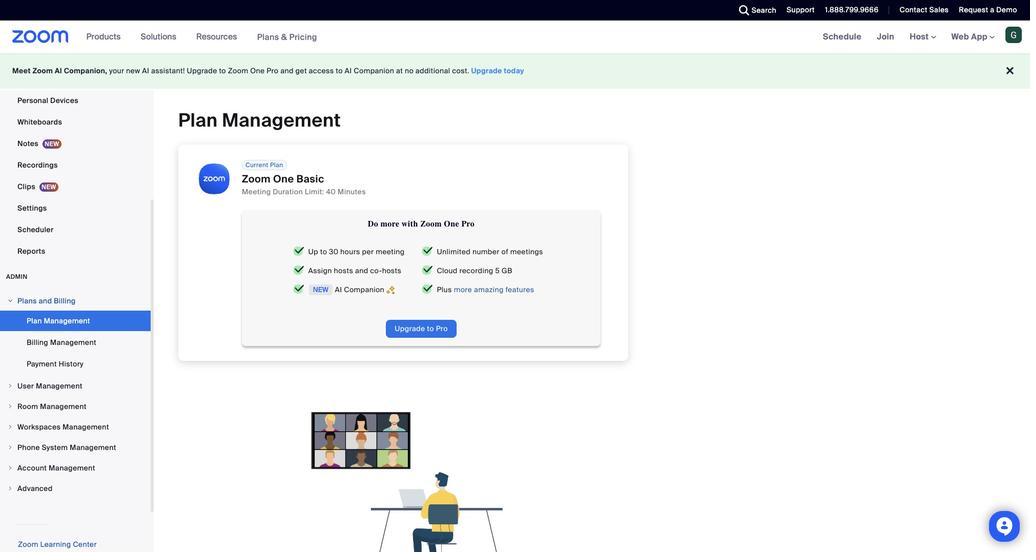 Task type: locate. For each thing, give the bounding box(es) containing it.
room management
[[17, 402, 87, 411]]

phone system management menu item
[[0, 438, 151, 457]]

check_boxesicon image for unlimited
[[422, 247, 433, 256]]

right image for user
[[7, 383, 13, 389]]

meet
[[12, 66, 31, 75]]

right image inside room management menu item
[[7, 403, 13, 410]]

web
[[952, 31, 969, 42]]

3 right image from the top
[[7, 486, 13, 492]]

products button
[[86, 21, 125, 53]]

cloud
[[437, 266, 458, 275]]

zoom up meeting
[[242, 172, 271, 186]]

one up duration
[[273, 172, 294, 186]]

check_boxesicon image
[[293, 247, 304, 256], [422, 247, 433, 256], [293, 266, 304, 275], [422, 266, 433, 275], [293, 285, 304, 294], [422, 285, 433, 294]]

management up room management
[[36, 381, 82, 391]]

2 vertical spatial pro
[[436, 324, 448, 333]]

more for amazing
[[454, 285, 472, 294]]

0 vertical spatial plan management
[[178, 109, 341, 132]]

1 vertical spatial pro
[[462, 219, 475, 229]]

right image inside 'account management' menu item
[[7, 465, 13, 471]]

room
[[17, 402, 38, 411]]

plans left & at the left top
[[257, 32, 279, 42]]

plan management up billing management
[[27, 316, 90, 326]]

0 horizontal spatial hosts
[[334, 266, 353, 275]]

0 horizontal spatial plan management
[[27, 316, 90, 326]]

minutes
[[338, 187, 366, 196]]

check_boxesicon image for up
[[293, 247, 304, 256]]

management inside the plan management link
[[44, 316, 90, 326]]

check_boxesicon image left unlimited
[[422, 247, 433, 256]]

1 vertical spatial plan
[[270, 161, 283, 169]]

payment history
[[27, 359, 84, 369]]

admin menu menu
[[0, 291, 151, 499]]

zoom inside current plan zoom one basic meeting duration limit: 40 minutes
[[242, 172, 271, 186]]

0 horizontal spatial upgrade
[[187, 66, 217, 75]]

account management menu item
[[0, 458, 151, 478]]

and up the plan management link
[[39, 296, 52, 306]]

additional
[[416, 66, 450, 75]]

assign
[[308, 266, 332, 275]]

management up phone system management menu item
[[63, 422, 109, 432]]

management inside billing management link
[[50, 338, 96, 347]]

join link
[[870, 21, 902, 53]]

plans down the admin
[[17, 296, 37, 306]]

0 vertical spatial billing
[[54, 296, 76, 306]]

hosts down hours
[[334, 266, 353, 275]]

pricing
[[289, 32, 317, 42]]

hosts down meeting
[[382, 266, 402, 275]]

basic
[[297, 172, 324, 186]]

right image left account
[[7, 465, 13, 471]]

workspaces management
[[17, 422, 109, 432]]

cost.
[[452, 66, 470, 75]]

management up workspaces management
[[40, 402, 87, 411]]

right image
[[7, 298, 13, 304], [7, 383, 13, 389], [7, 486, 13, 492]]

system
[[42, 443, 68, 452]]

0 vertical spatial right image
[[7, 298, 13, 304]]

assistant!
[[151, 66, 185, 75]]

clips link
[[0, 176, 151, 197]]

more
[[381, 219, 400, 229], [454, 285, 472, 294]]

plans for plans & pricing
[[257, 32, 279, 42]]

recordings
[[17, 160, 58, 170]]

more right plus
[[454, 285, 472, 294]]

30
[[329, 247, 339, 256]]

clips
[[17, 182, 35, 191]]

check_boxesicon image left cloud
[[422, 266, 433, 275]]

plans inside menu item
[[17, 296, 37, 306]]

0 horizontal spatial and
[[39, 296, 52, 306]]

1 horizontal spatial hosts
[[382, 266, 402, 275]]

do more with zoom one pro
[[368, 219, 475, 229]]

pro
[[267, 66, 279, 75], [462, 219, 475, 229], [436, 324, 448, 333]]

plan management link
[[0, 311, 151, 331]]

learning
[[40, 540, 71, 549]]

to
[[219, 66, 226, 75], [336, 66, 343, 75], [320, 247, 327, 256], [427, 324, 434, 333]]

right image inside the user management menu item
[[7, 383, 13, 389]]

join
[[877, 31, 895, 42]]

management inside 'account management' menu item
[[49, 463, 95, 473]]

plan
[[178, 109, 218, 132], [270, 161, 283, 169], [27, 316, 42, 326]]

management inside the user management menu item
[[36, 381, 82, 391]]

billing management
[[27, 338, 96, 347]]

pro up unlimited
[[462, 219, 475, 229]]

right image
[[7, 403, 13, 410], [7, 424, 13, 430], [7, 445, 13, 451], [7, 465, 13, 471]]

plus
[[437, 285, 452, 294]]

plan management inside plans and billing menu
[[27, 316, 90, 326]]

right image left phone
[[7, 445, 13, 451]]

1 vertical spatial plan management
[[27, 316, 90, 326]]

reports
[[17, 247, 45, 256]]

companion,
[[64, 66, 107, 75]]

request
[[959, 5, 989, 14]]

2 horizontal spatial and
[[355, 266, 368, 275]]

2 vertical spatial and
[[39, 296, 52, 306]]

1 right image from the top
[[7, 298, 13, 304]]

2 right image from the top
[[7, 424, 13, 430]]

right image left workspaces
[[7, 424, 13, 430]]

advanced menu item
[[0, 479, 151, 498]]

2 hosts from the left
[[382, 266, 402, 275]]

1 vertical spatial right image
[[7, 383, 13, 389]]

0 horizontal spatial one
[[250, 66, 265, 75]]

ai right new
[[142, 66, 149, 75]]

resources button
[[196, 21, 242, 53]]

companion left at
[[354, 66, 394, 75]]

1 horizontal spatial pro
[[436, 324, 448, 333]]

management down plans and billing menu item
[[44, 316, 90, 326]]

management down phone system management menu item
[[49, 463, 95, 473]]

0 horizontal spatial plan
[[27, 316, 42, 326]]

1 horizontal spatial plans
[[257, 32, 279, 42]]

plans & pricing
[[257, 32, 317, 42]]

plans inside product information 'navigation'
[[257, 32, 279, 42]]

zoom left learning
[[18, 540, 38, 549]]

management inside workspaces management menu item
[[63, 422, 109, 432]]

host
[[910, 31, 931, 42]]

up
[[308, 247, 318, 256]]

0 vertical spatial plan
[[178, 109, 218, 132]]

zoom logo image
[[12, 30, 69, 43]]

4 right image from the top
[[7, 465, 13, 471]]

1 hosts from the left
[[334, 266, 353, 275]]

1 horizontal spatial billing
[[54, 296, 76, 306]]

phone system management
[[17, 443, 116, 452]]

right image for phone system management
[[7, 445, 13, 451]]

2 horizontal spatial plan
[[270, 161, 283, 169]]

at
[[396, 66, 403, 75]]

&
[[281, 32, 287, 42]]

1 vertical spatial more
[[454, 285, 472, 294]]

1 horizontal spatial upgrade
[[395, 324, 425, 333]]

1 vertical spatial plans
[[17, 296, 37, 306]]

1 horizontal spatial and
[[281, 66, 294, 75]]

more right 'do'
[[381, 219, 400, 229]]

billing
[[54, 296, 76, 306], [27, 338, 48, 347]]

0 horizontal spatial more
[[381, 219, 400, 229]]

right image for account management
[[7, 465, 13, 471]]

request a demo
[[959, 5, 1018, 14]]

solutions
[[141, 31, 176, 42]]

and inside meet zoom ai companion, footer
[[281, 66, 294, 75]]

0 horizontal spatial plans
[[17, 296, 37, 306]]

more for with
[[381, 219, 400, 229]]

payment
[[27, 359, 57, 369]]

co-
[[370, 266, 382, 275]]

settings
[[17, 204, 47, 213]]

pro left get
[[267, 66, 279, 75]]

notes link
[[0, 133, 151, 154]]

3 right image from the top
[[7, 445, 13, 451]]

whiteboards link
[[0, 112, 151, 132]]

management up history
[[50, 338, 96, 347]]

banner
[[0, 21, 1031, 54]]

right image inside workspaces management menu item
[[7, 424, 13, 430]]

account
[[17, 463, 47, 473]]

plans
[[257, 32, 279, 42], [17, 296, 37, 306]]

gb
[[502, 266, 513, 275]]

billing up the plan management link
[[54, 296, 76, 306]]

pro down plus
[[436, 324, 448, 333]]

plan inside current plan zoom one basic meeting duration limit: 40 minutes
[[270, 161, 283, 169]]

0 vertical spatial one
[[250, 66, 265, 75]]

plan management
[[178, 109, 341, 132], [27, 316, 90, 326]]

2 vertical spatial plan
[[27, 316, 42, 326]]

billing inside menu item
[[54, 296, 76, 306]]

2 right image from the top
[[7, 383, 13, 389]]

0 horizontal spatial billing
[[27, 338, 48, 347]]

0 vertical spatial companion
[[354, 66, 394, 75]]

plans for plans and billing
[[17, 296, 37, 306]]

zoom inside side navigation navigation
[[18, 540, 38, 549]]

management inside room management menu item
[[40, 402, 87, 411]]

management down workspaces management menu item
[[70, 443, 116, 452]]

sales
[[930, 5, 949, 14]]

product information navigation
[[79, 21, 325, 54]]

one up unlimited
[[444, 219, 459, 229]]

1 right image from the top
[[7, 403, 13, 410]]

current plan zoom one basic meeting duration limit: 40 minutes
[[242, 161, 366, 196]]

right image inside phone system management menu item
[[7, 445, 13, 451]]

1 horizontal spatial one
[[273, 172, 294, 186]]

zoom oneicon image
[[199, 163, 230, 194]]

plan management up current
[[178, 109, 341, 132]]

no
[[405, 66, 414, 75]]

plans and billing menu item
[[0, 291, 151, 311]]

history
[[59, 359, 84, 369]]

2 vertical spatial right image
[[7, 486, 13, 492]]

1 vertical spatial companion
[[344, 285, 385, 294]]

check_boxesicon image left plus
[[422, 285, 433, 294]]

right image left room
[[7, 403, 13, 410]]

companion down the assign hosts and co-hosts
[[344, 285, 385, 294]]

check_boxesicon image left assign
[[293, 266, 304, 275]]

0 vertical spatial pro
[[267, 66, 279, 75]]

0 vertical spatial and
[[281, 66, 294, 75]]

upgrade inside button
[[395, 324, 425, 333]]

plans and billing menu
[[0, 311, 151, 375]]

upgrade to pro button
[[386, 320, 457, 338]]

right image left advanced
[[7, 486, 13, 492]]

management
[[222, 109, 341, 132], [44, 316, 90, 326], [50, 338, 96, 347], [36, 381, 82, 391], [40, 402, 87, 411], [63, 422, 109, 432], [70, 443, 116, 452], [49, 463, 95, 473]]

and
[[281, 66, 294, 75], [355, 266, 368, 275], [39, 296, 52, 306]]

check_boxesicon image left up
[[293, 247, 304, 256]]

hours
[[340, 247, 360, 256]]

1 horizontal spatial more
[[454, 285, 472, 294]]

room management menu item
[[0, 397, 151, 416]]

2 horizontal spatial one
[[444, 219, 459, 229]]

plans & pricing link
[[257, 32, 317, 42], [257, 32, 317, 42]]

and left co-
[[355, 266, 368, 275]]

upgrade
[[187, 66, 217, 75], [471, 66, 502, 75], [395, 324, 425, 333]]

profile picture image
[[1006, 27, 1022, 43]]

0 vertical spatial plans
[[257, 32, 279, 42]]

one left get
[[250, 66, 265, 75]]

1 horizontal spatial plan
[[178, 109, 218, 132]]

ai companion
[[335, 285, 385, 294]]

billing up payment
[[27, 338, 48, 347]]

right image down the admin
[[7, 298, 13, 304]]

search button
[[731, 0, 779, 21]]

support
[[787, 5, 815, 14]]

0 vertical spatial more
[[381, 219, 400, 229]]

1 vertical spatial one
[[273, 172, 294, 186]]

right image left user at the left of the page
[[7, 383, 13, 389]]

zoom right meet
[[33, 66, 53, 75]]

hosts
[[334, 266, 353, 275], [382, 266, 402, 275]]

ai right access
[[345, 66, 352, 75]]

right image inside plans and billing menu item
[[7, 298, 13, 304]]

1 vertical spatial billing
[[27, 338, 48, 347]]

ai
[[55, 66, 62, 75], [142, 66, 149, 75], [345, 66, 352, 75], [335, 285, 342, 294]]

1 horizontal spatial plan management
[[178, 109, 341, 132]]

and left get
[[281, 66, 294, 75]]

0 horizontal spatial pro
[[267, 66, 279, 75]]



Task type: vqa. For each thing, say whether or not it's contained in the screenshot.
option group
no



Task type: describe. For each thing, give the bounding box(es) containing it.
right image for plans
[[7, 298, 13, 304]]

web app button
[[952, 31, 995, 42]]

settings link
[[0, 198, 151, 218]]

ai right the new tag2icon
[[335, 285, 342, 294]]

reports link
[[0, 241, 151, 261]]

recordings link
[[0, 155, 151, 175]]

resources
[[196, 31, 237, 42]]

user
[[17, 381, 34, 391]]

2 vertical spatial one
[[444, 219, 459, 229]]

pro inside button
[[436, 324, 448, 333]]

40
[[326, 187, 336, 196]]

billing inside menu
[[27, 338, 48, 347]]

products
[[86, 31, 121, 42]]

management inside phone system management menu item
[[70, 443, 116, 452]]

do
[[368, 219, 378, 229]]

right image inside the advanced menu item
[[7, 486, 13, 492]]

amazing
[[474, 285, 504, 294]]

personal devices link
[[0, 90, 151, 111]]

duration
[[273, 187, 303, 196]]

host button
[[910, 31, 936, 42]]

check_boxesicon image left the new tag2icon
[[293, 285, 304, 294]]

unlimited number of meetings
[[437, 247, 543, 256]]

personal devices
[[17, 96, 78, 105]]

and inside plans and billing menu item
[[39, 296, 52, 306]]

meeting
[[242, 187, 271, 196]]

zoom learning center link
[[18, 540, 97, 549]]

center
[[73, 540, 97, 549]]

up to 30 hours per meeting
[[308, 247, 405, 256]]

zoom down resources dropdown button
[[228, 66, 248, 75]]

app
[[972, 31, 988, 42]]

meet zoom ai companion, your new ai assistant! upgrade to zoom one pro and get access to ai companion at no additional cost. upgrade today
[[12, 66, 525, 75]]

today
[[504, 66, 525, 75]]

zoom learning center
[[18, 540, 97, 549]]

billing management link
[[0, 332, 151, 353]]

devices
[[50, 96, 78, 105]]

upgrade to pro
[[395, 324, 448, 333]]

notes
[[17, 139, 38, 148]]

with
[[402, 219, 418, 229]]

user management
[[17, 381, 82, 391]]

new
[[126, 66, 140, 75]]

pro inside meet zoom ai companion, footer
[[267, 66, 279, 75]]

scheduler link
[[0, 219, 151, 240]]

plus more amazing features
[[437, 285, 535, 294]]

new tag2icon image
[[308, 285, 333, 295]]

access
[[309, 66, 334, 75]]

current
[[246, 161, 268, 169]]

your
[[109, 66, 124, 75]]

meetings navigation
[[816, 21, 1031, 54]]

features
[[506, 285, 535, 294]]

unlimited
[[437, 247, 471, 256]]

get
[[296, 66, 307, 75]]

search
[[752, 6, 777, 15]]

zoom right with
[[421, 219, 442, 229]]

companion inside footer
[[354, 66, 394, 75]]

upgrade today link
[[471, 66, 525, 75]]

one inside meet zoom ai companion, footer
[[250, 66, 265, 75]]

admin
[[6, 273, 28, 281]]

contact
[[900, 5, 928, 14]]

2 horizontal spatial pro
[[462, 219, 475, 229]]

ai starsicon image
[[387, 285, 395, 295]]

right image for workspaces management
[[7, 424, 13, 430]]

contact sales
[[900, 5, 949, 14]]

personal
[[17, 96, 48, 105]]

right image for room management
[[7, 403, 13, 410]]

phone
[[17, 443, 40, 452]]

schedule link
[[816, 21, 870, 53]]

payment history link
[[0, 354, 151, 374]]

per
[[362, 247, 374, 256]]

workspaces management menu item
[[0, 417, 151, 437]]

number
[[473, 247, 500, 256]]

whiteboards
[[17, 117, 62, 127]]

solutions button
[[141, 21, 181, 53]]

user management menu item
[[0, 376, 151, 396]]

demo
[[997, 5, 1018, 14]]

plan inside the plan management link
[[27, 316, 42, 326]]

limit:
[[305, 187, 324, 196]]

schedule
[[823, 31, 862, 42]]

meeting
[[376, 247, 405, 256]]

check_boxesicon image for cloud
[[422, 266, 433, 275]]

banner containing products
[[0, 21, 1031, 54]]

management up current
[[222, 109, 341, 132]]

5
[[495, 266, 500, 275]]

1.888.799.9666
[[825, 5, 879, 14]]

side navigation navigation
[[0, 0, 154, 552]]

check_boxesicon image for assign
[[293, 266, 304, 275]]

scheduler
[[17, 225, 54, 234]]

personal menu menu
[[0, 0, 151, 262]]

2 horizontal spatial upgrade
[[471, 66, 502, 75]]

account management
[[17, 463, 95, 473]]

1 vertical spatial and
[[355, 266, 368, 275]]

advanced
[[17, 484, 53, 493]]

workspaces
[[17, 422, 61, 432]]

of
[[502, 247, 509, 256]]

plans and billing
[[17, 296, 76, 306]]

recording
[[460, 266, 493, 275]]

one inside current plan zoom one basic meeting duration limit: 40 minutes
[[273, 172, 294, 186]]

to inside button
[[427, 324, 434, 333]]

meet zoom ai companion, footer
[[0, 53, 1031, 89]]

ai left companion,
[[55, 66, 62, 75]]



